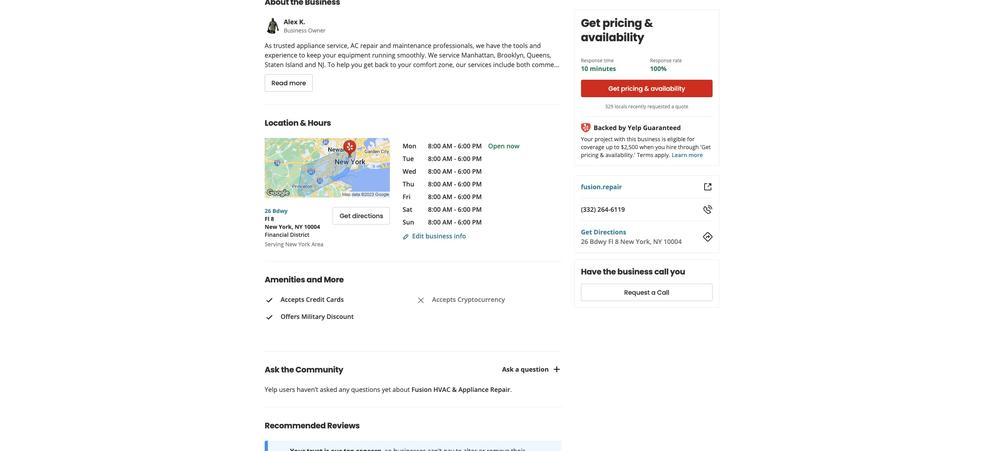 Task type: locate. For each thing, give the bounding box(es) containing it.
4 6:00 from the top
[[458, 180, 470, 189]]

your up to
[[323, 51, 336, 60]]

& inside ask the community "element"
[[452, 386, 457, 395]]

1 horizontal spatial a
[[651, 288, 656, 297]]

26 down get directions link on the right
[[581, 238, 588, 246]]

0 vertical spatial bdwy
[[272, 208, 288, 215]]

7 8:00 am - 6:00 pm from the top
[[428, 218, 482, 227]]

a inside "element"
[[515, 366, 519, 375]]

6:00 for sat
[[458, 206, 470, 214]]

0 vertical spatial york,
[[279, 224, 293, 231]]

5 pm from the top
[[472, 193, 482, 202]]

time
[[604, 57, 614, 64]]

to inside the your project with this business is eligible for coverage up to $2,500 when you hire through 'get pricing & availability.' terms apply.
[[614, 143, 619, 151]]

1 horizontal spatial york,
[[636, 238, 652, 246]]

1 horizontal spatial 10004
[[664, 238, 682, 246]]

2 8:00 from the top
[[428, 155, 441, 164]]

k.
[[299, 18, 305, 26]]

1 horizontal spatial response
[[650, 57, 672, 64]]

1 am from the top
[[442, 142, 452, 151]]

2 horizontal spatial to
[[614, 143, 619, 151]]

10004 up district
[[304, 224, 320, 231]]

business right edit
[[426, 232, 452, 241]]

york, up have the business call you
[[636, 238, 652, 246]]

4 8:00 am - 6:00 pm from the top
[[428, 180, 482, 189]]

0 horizontal spatial the
[[281, 365, 294, 376]]

8:00 am - 6:00 pm for fri
[[428, 193, 482, 202]]

24 checkmark v2 image
[[265, 296, 274, 306]]

4 pm from the top
[[472, 180, 482, 189]]

pm for fri
[[472, 193, 482, 202]]

3 8:00 am - 6:00 pm from the top
[[428, 167, 482, 176]]

5 6:00 from the top
[[458, 193, 470, 202]]

1 horizontal spatial more
[[689, 151, 703, 159]]

2 horizontal spatial a
[[671, 103, 674, 110]]

8:00 for sat
[[428, 206, 441, 214]]

1 vertical spatial 8
[[615, 238, 619, 246]]

0 horizontal spatial 10004
[[304, 224, 320, 231]]

0 horizontal spatial york,
[[279, 224, 293, 231]]

get pricing & availability up time
[[581, 16, 653, 45]]

1 horizontal spatial your
[[398, 61, 411, 69]]

0 vertical spatial pricing
[[603, 16, 642, 31]]

0 vertical spatial to
[[299, 51, 305, 60]]

pricing inside the your project with this business is eligible for coverage up to $2,500 when you hire through 'get pricing & availability.' terms apply.
[[581, 151, 599, 159]]

request a call
[[624, 288, 669, 297]]

ny up district
[[295, 224, 303, 231]]

response inside response time 10 minutes
[[581, 57, 603, 64]]

community
[[295, 365, 343, 376]]

1 vertical spatial more
[[689, 151, 703, 159]]

response up '10'
[[581, 57, 603, 64]]

10004 inside the 26 bdwy fl 8 new york, ny 10004 financial district serving new york area
[[304, 224, 320, 231]]

york, inside the 26 bdwy fl 8 new york, ny 10004 financial district serving new york area
[[279, 224, 293, 231]]

am
[[442, 142, 452, 151], [442, 155, 452, 164], [442, 167, 452, 176], [442, 180, 452, 189], [442, 193, 452, 202], [442, 206, 452, 214], [442, 218, 452, 227]]

keep
[[307, 51, 321, 60]]

queens,
[[527, 51, 551, 60]]

business
[[638, 136, 660, 143], [426, 232, 452, 241], [617, 267, 653, 278]]

help
[[337, 61, 350, 69]]

100%
[[650, 64, 667, 73]]

0 vertical spatial 8
[[271, 216, 274, 223]]

2 vertical spatial to
[[614, 143, 619, 151]]

8:00 for sun
[[428, 218, 441, 227]]

0 vertical spatial business
[[638, 136, 660, 143]]

backed by yelp guaranteed
[[594, 124, 681, 132]]

2 vertical spatial the
[[281, 365, 294, 376]]

ny
[[295, 224, 303, 231], [653, 238, 662, 246]]

1 horizontal spatial you
[[655, 143, 665, 151]]

0 vertical spatial yelp
[[628, 124, 641, 132]]

read more button
[[265, 74, 313, 92]]

3 - from the top
[[454, 167, 456, 176]]

eligible
[[667, 136, 686, 143]]

to
[[328, 61, 335, 69]]

response for 100%
[[650, 57, 672, 64]]

1 pm from the top
[[472, 142, 482, 151]]

fl down directions at the bottom right of page
[[608, 238, 613, 246]]

1 vertical spatial ny
[[653, 238, 662, 246]]

get directions link
[[581, 228, 626, 237]]

haven't
[[297, 386, 318, 395]]

1 vertical spatial you
[[655, 143, 665, 151]]

0 vertical spatial the
[[502, 41, 512, 50]]

get inside get pricing & availability button
[[608, 84, 619, 93]]

1 vertical spatial the
[[603, 267, 616, 278]]

open
[[488, 142, 505, 151]]

1 vertical spatial 26
[[581, 238, 588, 246]]

3 8:00 from the top
[[428, 167, 441, 176]]

3 pm from the top
[[472, 167, 482, 176]]

new down district
[[285, 241, 297, 249]]

availability up time
[[581, 30, 644, 45]]

1 horizontal spatial 26
[[581, 238, 588, 246]]

0 horizontal spatial 26
[[265, 208, 271, 215]]

0 vertical spatial 26
[[265, 208, 271, 215]]

7 pm from the top
[[472, 218, 482, 227]]

yelp
[[628, 124, 641, 132], [265, 386, 277, 395]]

fusion.repair
[[581, 183, 622, 192]]

1 vertical spatial business
[[426, 232, 452, 241]]

1 - from the top
[[454, 142, 456, 151]]

0 horizontal spatial 8
[[271, 216, 274, 223]]

accepts for accepts credit cards
[[281, 296, 304, 305]]

0 horizontal spatial ask
[[265, 365, 279, 376]]

questions
[[351, 386, 380, 395]]

fl inside get directions 26 bdwy fl 8 new york, ny 10004
[[608, 238, 613, 246]]

24 add v2 image
[[552, 365, 561, 375]]

business up when
[[638, 136, 660, 143]]

1 response from the left
[[581, 57, 603, 64]]

ny inside get directions 26 bdwy fl 8 new york, ny 10004
[[653, 238, 662, 246]]

you
[[351, 61, 362, 69], [655, 143, 665, 151], [670, 267, 685, 278]]

bdwy up the financial
[[272, 208, 288, 215]]

pricing down coverage
[[581, 151, 599, 159]]

pricing
[[603, 16, 642, 31], [621, 84, 643, 93], [581, 151, 599, 159]]

1 vertical spatial 10004
[[664, 238, 682, 246]]

5 8:00 from the top
[[428, 193, 441, 202]]

- for tue
[[454, 155, 456, 164]]

new
[[265, 224, 277, 231], [620, 238, 634, 246], [285, 241, 297, 249]]

pm for mon
[[472, 142, 482, 151]]

am for fri
[[442, 193, 452, 202]]

2 vertical spatial business
[[617, 267, 653, 278]]

service,
[[327, 41, 349, 50]]

0 horizontal spatial yelp
[[265, 386, 277, 395]]

8:00 am - 6:00 pm
[[428, 142, 482, 151], [428, 155, 482, 164], [428, 167, 482, 176], [428, 180, 482, 189], [428, 193, 482, 202], [428, 206, 482, 214], [428, 218, 482, 227]]

sun
[[403, 218, 414, 227]]

3 6:00 from the top
[[458, 167, 470, 176]]

and left 'more'
[[307, 275, 322, 286]]

fri
[[403, 193, 411, 202]]

users
[[279, 386, 295, 395]]

8:00 am - 6:00 pm for sun
[[428, 218, 482, 227]]

6 8:00 from the top
[[428, 206, 441, 214]]

ask for ask the community
[[265, 365, 279, 376]]

thu
[[403, 180, 414, 189]]

am for tue
[[442, 155, 452, 164]]

guaranteed
[[643, 124, 681, 132]]

7 am from the top
[[442, 218, 452, 227]]

0 horizontal spatial new
[[265, 224, 277, 231]]

264-
[[598, 205, 610, 214]]

get inside get directions link
[[340, 212, 351, 221]]

1 horizontal spatial the
[[502, 41, 512, 50]]

7 6:00 from the top
[[458, 218, 470, 227]]

am for mon
[[442, 142, 452, 151]]

0 vertical spatial fl
[[265, 216, 269, 223]]

photo of alex k. image
[[265, 18, 281, 34]]

call
[[654, 267, 669, 278]]

request
[[624, 288, 650, 297]]

0 horizontal spatial a
[[515, 366, 519, 375]]

more inside button
[[289, 79, 306, 88]]

business
[[284, 27, 307, 34]]

the for have the business call you
[[603, 267, 616, 278]]

business up request
[[617, 267, 653, 278]]

business inside location & hours element
[[426, 232, 452, 241]]

4 am from the top
[[442, 180, 452, 189]]

learn more link
[[672, 151, 703, 159]]

1 horizontal spatial accepts
[[432, 296, 456, 305]]

and inside "element"
[[307, 275, 322, 286]]

2 8:00 am - 6:00 pm from the top
[[428, 155, 482, 164]]

2 horizontal spatial new
[[620, 238, 634, 246]]

4 - from the top
[[454, 180, 456, 189]]

1 horizontal spatial new
[[285, 241, 297, 249]]

6 - from the top
[[454, 206, 456, 214]]

owner
[[308, 27, 326, 34]]

a left quote
[[671, 103, 674, 110]]

call
[[657, 288, 669, 297]]

& inside get pricing & availability
[[644, 16, 653, 31]]

6 pm from the top
[[472, 206, 482, 214]]

you inside the your project with this business is eligible for coverage up to $2,500 when you hire through 'get pricing & availability.' terms apply.
[[655, 143, 665, 151]]

7 - from the top
[[454, 218, 456, 227]]

0 horizontal spatial you
[[351, 61, 362, 69]]

accepts up offers
[[281, 296, 304, 305]]

5 - from the top
[[454, 193, 456, 202]]

the up users
[[281, 365, 294, 376]]

1 vertical spatial fl
[[608, 238, 613, 246]]

6119
[[610, 205, 625, 214]]

fl down 26 bdwy link
[[265, 216, 269, 223]]

8 inside get directions 26 bdwy fl 8 new york, ny 10004
[[615, 238, 619, 246]]

get inside get directions 26 bdwy fl 8 new york, ny 10004
[[581, 228, 592, 237]]

0 horizontal spatial fl
[[265, 216, 269, 223]]

your
[[323, 51, 336, 60], [398, 61, 411, 69]]

bdwy inside get directions 26 bdwy fl 8 new york, ny 10004
[[590, 238, 607, 246]]

1 vertical spatial your
[[398, 61, 411, 69]]

any
[[339, 386, 350, 395]]

financial
[[265, 231, 289, 239]]

1 horizontal spatial fl
[[608, 238, 613, 246]]

1 horizontal spatial 8
[[615, 238, 619, 246]]

a for ask a question
[[515, 366, 519, 375]]

2 accepts from the left
[[432, 296, 456, 305]]

a left the question
[[515, 366, 519, 375]]

the for ask the community
[[281, 365, 294, 376]]

8 down directions at the bottom right of page
[[615, 238, 619, 246]]

1 vertical spatial bdwy
[[590, 238, 607, 246]]

pm for thu
[[472, 180, 482, 189]]

fl inside the 26 bdwy fl 8 new york, ny 10004 financial district serving new york area
[[265, 216, 269, 223]]

am for sat
[[442, 206, 452, 214]]

24 checkmark v2 image
[[265, 313, 274, 323]]

10004 up call
[[664, 238, 682, 246]]

26 up the financial
[[265, 208, 271, 215]]

0 vertical spatial you
[[351, 61, 362, 69]]

requested
[[647, 103, 670, 110]]

1 vertical spatial york,
[[636, 238, 652, 246]]

1 horizontal spatial bdwy
[[590, 238, 607, 246]]

smoothly.
[[397, 51, 426, 60]]

more down through
[[689, 151, 703, 159]]

recommended reviews element
[[252, 408, 561, 452]]

pm for sun
[[472, 218, 482, 227]]

pricing up recently
[[621, 84, 643, 93]]

response inside response rate 100%
[[650, 57, 672, 64]]

amenities
[[265, 275, 305, 286]]

10004 inside get directions 26 bdwy fl 8 new york, ny 10004
[[664, 238, 682, 246]]

more for learn more
[[689, 151, 703, 159]]

yelp up this
[[628, 124, 641, 132]]

$2,500
[[621, 143, 638, 151]]

1 6:00 from the top
[[458, 142, 470, 151]]

6 am from the top
[[442, 206, 452, 214]]

about
[[393, 386, 410, 395]]

the right have
[[603, 267, 616, 278]]

1 vertical spatial get pricing & availability
[[608, 84, 685, 93]]

learn
[[672, 151, 687, 159]]

your down smoothly. on the left top
[[398, 61, 411, 69]]

to left the keep
[[299, 51, 305, 60]]

and down the keep
[[305, 61, 316, 69]]

24 phone v2 image
[[703, 205, 713, 215]]

hvac
[[433, 386, 450, 395]]

about the business element
[[252, 0, 565, 92]]

8 down 26 bdwy link
[[271, 216, 274, 223]]

0 vertical spatial more
[[289, 79, 306, 88]]

1 horizontal spatial availability
[[651, 84, 685, 93]]

bdwy down get directions link on the right
[[590, 238, 607, 246]]

2 vertical spatial a
[[515, 366, 519, 375]]

a left the "call"
[[651, 288, 656, 297]]

10004
[[304, 224, 320, 231], [664, 238, 682, 246]]

0 horizontal spatial bdwy
[[272, 208, 288, 215]]

0 horizontal spatial availability
[[581, 30, 644, 45]]

response up 100%
[[650, 57, 672, 64]]

request a call button
[[581, 284, 713, 302]]

new down directions at the bottom right of page
[[620, 238, 634, 246]]

0 vertical spatial 10004
[[304, 224, 320, 231]]

york, up the financial
[[279, 224, 293, 231]]

5 8:00 am - 6:00 pm from the top
[[428, 193, 482, 202]]

yelp left users
[[265, 386, 277, 395]]

2 response from the left
[[650, 57, 672, 64]]

ask up users
[[265, 365, 279, 376]]

accepts right 24 close v2 icon
[[432, 296, 456, 305]]

amenities and more
[[265, 275, 344, 286]]

2 - from the top
[[454, 155, 456, 164]]

you down equipment
[[351, 61, 362, 69]]

5 am from the top
[[442, 193, 452, 202]]

1 horizontal spatial to
[[390, 61, 396, 69]]

you right call
[[670, 267, 685, 278]]

2 vertical spatial you
[[670, 267, 685, 278]]

amenities and more element
[[252, 262, 568, 339]]

get pricing & availability
[[581, 16, 653, 45], [608, 84, 685, 93]]

1 accepts from the left
[[281, 296, 304, 305]]

16 pencil v2 image
[[403, 234, 409, 240]]

0 horizontal spatial accepts
[[281, 296, 304, 305]]

a for request a call
[[651, 288, 656, 297]]

ask up .
[[502, 366, 514, 375]]

and
[[380, 41, 391, 50], [530, 41, 541, 50], [305, 61, 316, 69], [307, 275, 322, 286]]

to right up
[[614, 143, 619, 151]]

response
[[581, 57, 603, 64], [650, 57, 672, 64]]

you up "apply." at the right top of page
[[655, 143, 665, 151]]

1 8:00 am - 6:00 pm from the top
[[428, 142, 482, 151]]

more right read in the top left of the page
[[289, 79, 306, 88]]

24 directions v2 image
[[703, 233, 713, 242]]

2 pm from the top
[[472, 155, 482, 164]]

location & hours element
[[252, 105, 574, 249]]

1 horizontal spatial ny
[[653, 238, 662, 246]]

2 vertical spatial pricing
[[581, 151, 599, 159]]

0 horizontal spatial response
[[581, 57, 603, 64]]

1 vertical spatial yelp
[[265, 386, 277, 395]]

pm
[[472, 142, 482, 151], [472, 155, 482, 164], [472, 167, 482, 176], [472, 180, 482, 189], [472, 193, 482, 202], [472, 206, 482, 214], [472, 218, 482, 227]]

the up the brooklyn,
[[502, 41, 512, 50]]

to right back
[[390, 61, 396, 69]]

1 vertical spatial pricing
[[621, 84, 643, 93]]

2 horizontal spatial the
[[603, 267, 616, 278]]

0 vertical spatial your
[[323, 51, 336, 60]]

1 vertical spatial availability
[[651, 84, 685, 93]]

pm for tue
[[472, 155, 482, 164]]

7 8:00 from the top
[[428, 218, 441, 227]]

6 6:00 from the top
[[458, 206, 470, 214]]

6 8:00 am - 6:00 pm from the top
[[428, 206, 482, 214]]

as
[[265, 41, 272, 50]]

have the business call you
[[581, 267, 685, 278]]

new up the financial
[[265, 224, 277, 231]]

4 8:00 from the top
[[428, 180, 441, 189]]

sat
[[403, 206, 412, 214]]

1 horizontal spatial ask
[[502, 366, 514, 375]]

minutes
[[590, 64, 616, 73]]

0 horizontal spatial ny
[[295, 224, 303, 231]]

0 horizontal spatial more
[[289, 79, 306, 88]]

the inside "element"
[[281, 365, 294, 376]]

a inside button
[[651, 288, 656, 297]]

and up running
[[380, 41, 391, 50]]

availability up requested at the right
[[651, 84, 685, 93]]

3 am from the top
[[442, 167, 452, 176]]

pricing inside button
[[621, 84, 643, 93]]

2 6:00 from the top
[[458, 155, 470, 164]]

2 am from the top
[[442, 155, 452, 164]]

0 vertical spatial availability
[[581, 30, 644, 45]]

1 vertical spatial a
[[651, 288, 656, 297]]

pricing up time
[[603, 16, 642, 31]]

& inside the your project with this business is eligible for coverage up to $2,500 when you hire through 'get pricing & availability.' terms apply.
[[600, 151, 604, 159]]

get pricing & availability up 329 locals recently requested a quote
[[608, 84, 685, 93]]

ny up call
[[653, 238, 662, 246]]

1 8:00 from the top
[[428, 142, 441, 151]]

8:00 for fri
[[428, 193, 441, 202]]

0 vertical spatial ny
[[295, 224, 303, 231]]



Task type: vqa. For each thing, say whether or not it's contained in the screenshot.
1st field from the right
no



Task type: describe. For each thing, give the bounding box(es) containing it.
locals
[[615, 103, 627, 110]]

appliance
[[458, 386, 489, 395]]

fusion.repair link
[[581, 183, 622, 192]]

8 inside the 26 bdwy fl 8 new york, ny 10004 financial district serving new york area
[[271, 216, 274, 223]]

new inside get directions 26 bdwy fl 8 new york, ny 10004
[[620, 238, 634, 246]]

8:00 for thu
[[428, 180, 441, 189]]

when
[[640, 143, 654, 151]]

staten
[[265, 61, 284, 69]]

both
[[516, 61, 530, 69]]

cards
[[326, 296, 344, 305]]

get directions
[[340, 212, 383, 221]]

area
[[311, 241, 323, 249]]

offers military discount
[[281, 313, 354, 322]]

& inside button
[[644, 84, 649, 93]]

wed
[[403, 167, 416, 176]]

we
[[476, 41, 484, 50]]

8:00 am - 6:00 pm for sat
[[428, 206, 482, 214]]

maintenance
[[393, 41, 431, 50]]

- for wed
[[454, 167, 456, 176]]

our
[[456, 61, 466, 69]]

trusted
[[273, 41, 295, 50]]

availability inside button
[[651, 84, 685, 93]]

- for sun
[[454, 218, 456, 227]]

26 bdwy link
[[265, 208, 288, 215]]

discount
[[327, 313, 354, 322]]

response for 10
[[581, 57, 603, 64]]

6:00 for thu
[[458, 180, 470, 189]]

backed
[[594, 124, 617, 132]]

get inside get pricing & availability
[[581, 16, 600, 31]]

repair
[[360, 41, 378, 50]]

district
[[290, 231, 309, 239]]

0 horizontal spatial your
[[323, 51, 336, 60]]

get directions 26 bdwy fl 8 new york, ny 10004
[[581, 228, 682, 246]]

1 horizontal spatial yelp
[[628, 124, 641, 132]]

the inside as trusted appliance service, ac repair and maintenance professionals, we have the tools and experience to keep your equipment running smoothly. we service manhattan, brooklyn, queens, staten island and nj. to help you get back to your comfort zone, our services include both comme …
[[502, 41, 512, 50]]

york, inside get directions 26 bdwy fl 8 new york, ny 10004
[[636, 238, 652, 246]]

your project with this business is eligible for coverage up to $2,500 when you hire through 'get pricing & availability.' terms apply.
[[581, 136, 711, 159]]

ny inside the 26 bdwy fl 8 new york, ny 10004 financial district serving new york area
[[295, 224, 303, 231]]

mon
[[403, 142, 416, 151]]

26 bdwy fl 8 new york, ny 10004 financial district serving new york area
[[265, 208, 323, 249]]

am for thu
[[442, 180, 452, 189]]

response rate 100%
[[650, 57, 682, 73]]

yelp inside ask the community "element"
[[265, 386, 277, 395]]

- for mon
[[454, 142, 456, 151]]

cryptocurrency
[[458, 296, 505, 305]]

alex k. business owner
[[284, 18, 326, 34]]

ask for ask a question
[[502, 366, 514, 375]]

terms
[[637, 151, 653, 159]]

get pricing & availability inside button
[[608, 84, 685, 93]]

credit
[[306, 296, 325, 305]]

bdwy inside the 26 bdwy fl 8 new york, ny 10004 financial district serving new york area
[[272, 208, 288, 215]]

8:00 for tue
[[428, 155, 441, 164]]

military
[[301, 313, 325, 322]]

ask a question
[[502, 366, 549, 375]]

your
[[581, 136, 593, 143]]

more
[[324, 275, 344, 286]]

back
[[375, 61, 389, 69]]

project
[[595, 136, 613, 143]]

accepts for accepts cryptocurrency
[[432, 296, 456, 305]]

accepts cryptocurrency
[[432, 296, 505, 305]]

is
[[662, 136, 666, 143]]

ask the community element
[[252, 352, 574, 395]]

8:00 for wed
[[428, 167, 441, 176]]

and up queens, at the right
[[530, 41, 541, 50]]

yet
[[382, 386, 391, 395]]

24 close v2 image
[[416, 296, 426, 306]]

availability inside get pricing & availability
[[581, 30, 644, 45]]

up
[[606, 143, 613, 151]]

accepts credit cards
[[281, 296, 344, 305]]

for
[[687, 136, 695, 143]]

appliance
[[297, 41, 325, 50]]

ask the community
[[265, 365, 343, 376]]

edit business info
[[412, 232, 466, 241]]

pm for sat
[[472, 206, 482, 214]]

nj.
[[318, 61, 326, 69]]

8:00 am - 6:00 pm for thu
[[428, 180, 482, 189]]

10
[[581, 64, 588, 73]]

tools
[[513, 41, 528, 50]]

6:00 for sun
[[458, 218, 470, 227]]

2 horizontal spatial you
[[670, 267, 685, 278]]

1 vertical spatial to
[[390, 61, 396, 69]]

26 inside the 26 bdwy fl 8 new york, ny 10004 financial district serving new york area
[[265, 208, 271, 215]]

fusion
[[412, 386, 432, 395]]

0 vertical spatial get pricing & availability
[[581, 16, 653, 45]]

business inside the your project with this business is eligible for coverage up to $2,500 when you hire through 'get pricing & availability.' terms apply.
[[638, 136, 660, 143]]

get
[[364, 61, 373, 69]]

0 vertical spatial a
[[671, 103, 674, 110]]

edit business info button
[[403, 232, 466, 241]]

more for read more
[[289, 79, 306, 88]]

have
[[486, 41, 500, 50]]

recommended
[[265, 421, 326, 432]]

8:00 am - 6:00 pm for mon
[[428, 142, 482, 151]]

running
[[372, 51, 395, 60]]

services
[[468, 61, 492, 69]]

26 inside get directions 26 bdwy fl 8 new york, ny 10004
[[581, 238, 588, 246]]

0 horizontal spatial to
[[299, 51, 305, 60]]

edit
[[412, 232, 424, 241]]

with
[[614, 136, 625, 143]]

response time 10 minutes
[[581, 57, 616, 73]]

location
[[265, 118, 298, 129]]

8:00 for mon
[[428, 142, 441, 151]]

8:00 am - 6:00 pm for wed
[[428, 167, 482, 176]]

am for sun
[[442, 218, 452, 227]]

6:00 for fri
[[458, 193, 470, 202]]

directions
[[594, 228, 626, 237]]

comfort
[[413, 61, 437, 69]]

6:00 for mon
[[458, 142, 470, 151]]

rate
[[673, 57, 682, 64]]

you inside as trusted appliance service, ac repair and maintenance professionals, we have the tools and experience to keep your equipment running smoothly. we service manhattan, brooklyn, queens, staten island and nj. to help you get back to your comfort zone, our services include both comme …
[[351, 61, 362, 69]]

availability.'
[[605, 151, 635, 159]]

- for fri
[[454, 193, 456, 202]]

329
[[605, 103, 613, 110]]

- for sat
[[454, 206, 456, 214]]

ac
[[351, 41, 359, 50]]

yelp users haven't asked any questions yet about fusion hvac & appliance repair .
[[265, 386, 512, 395]]

open now
[[488, 142, 520, 151]]

repair
[[490, 386, 510, 395]]

hours
[[308, 118, 331, 129]]

6:00 for wed
[[458, 167, 470, 176]]

serving
[[265, 241, 284, 249]]

map image
[[265, 138, 390, 198]]

asked
[[320, 386, 337, 395]]

get directions link
[[333, 208, 390, 225]]

comme
[[532, 61, 554, 69]]

6:00 for tue
[[458, 155, 470, 164]]

experience
[[265, 51, 297, 60]]

'get
[[700, 143, 711, 151]]

24 external link v2 image
[[703, 182, 713, 192]]

pm for wed
[[472, 167, 482, 176]]

8:00 am - 6:00 pm for tue
[[428, 155, 482, 164]]

am for wed
[[442, 167, 452, 176]]

island
[[285, 61, 303, 69]]

read
[[271, 79, 288, 88]]

location & hours
[[265, 118, 331, 129]]

.
[[510, 386, 512, 395]]

(332)
[[581, 205, 596, 214]]

- for thu
[[454, 180, 456, 189]]

…
[[554, 61, 559, 69]]

read more
[[271, 79, 306, 88]]

service
[[439, 51, 460, 60]]

tue
[[403, 155, 414, 164]]



